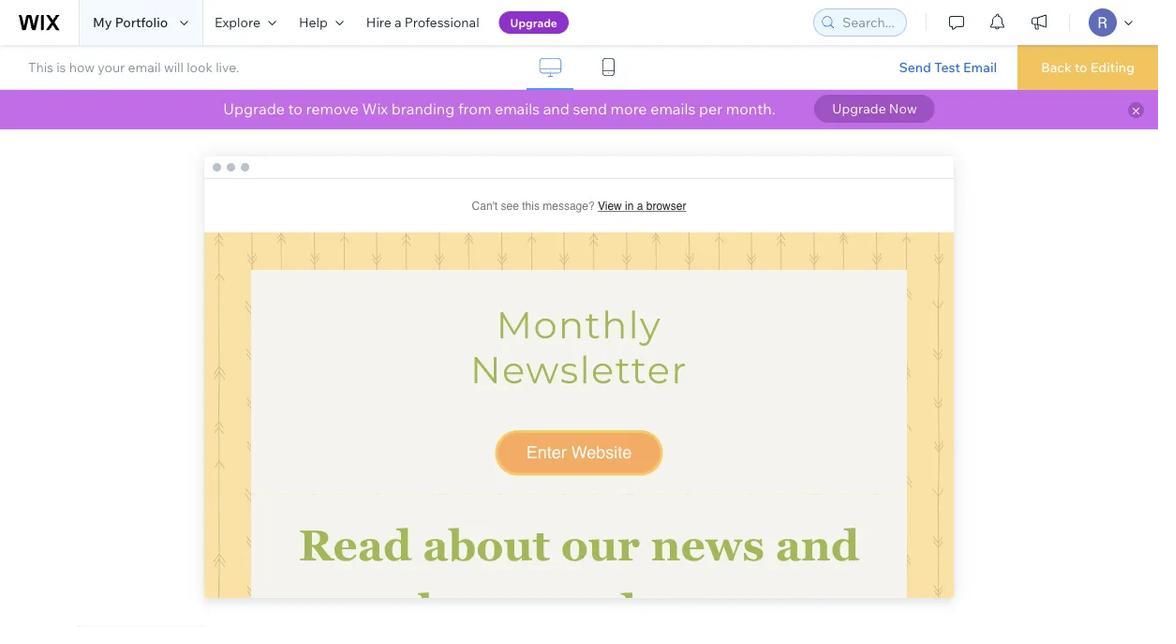 Task type: describe. For each thing, give the bounding box(es) containing it.
my portfolio
[[93, 14, 168, 30]]

month.
[[726, 99, 776, 118]]

explore
[[215, 14, 261, 30]]

hire
[[366, 14, 392, 30]]

is
[[56, 59, 66, 75]]

Search... field
[[837, 9, 901, 36]]

email
[[964, 59, 997, 75]]

more
[[611, 99, 647, 118]]

send
[[899, 59, 932, 75]]

portfolio
[[115, 14, 168, 30]]

to for upgrade
[[288, 99, 303, 118]]

a
[[395, 14, 402, 30]]

this is how your email will look live.
[[28, 59, 239, 75]]

upgrade to remove wix branding from emails and send more emails per month.
[[223, 99, 779, 118]]

hire a professional
[[366, 14, 480, 30]]

2 emails from the left
[[651, 99, 696, 118]]

now
[[889, 100, 917, 117]]

per
[[699, 99, 723, 118]]

editing
[[1091, 59, 1135, 75]]

my
[[93, 14, 112, 30]]

back to editing button
[[1018, 45, 1158, 90]]

wix
[[362, 99, 388, 118]]

hire a professional link
[[355, 0, 491, 45]]

upgrade for upgrade
[[510, 15, 558, 30]]



Task type: locate. For each thing, give the bounding box(es) containing it.
send
[[573, 99, 607, 118]]

1 horizontal spatial to
[[1075, 59, 1088, 75]]

live.
[[216, 59, 239, 75]]

to for back
[[1075, 59, 1088, 75]]

upgrade for upgrade to remove wix branding from emails and send more emails per month.
[[223, 99, 285, 118]]

test
[[935, 59, 961, 75]]

2 horizontal spatial upgrade
[[832, 100, 886, 117]]

to left remove
[[288, 99, 303, 118]]

upgrade inside button
[[510, 15, 558, 30]]

emails left and at the top of page
[[495, 99, 540, 118]]

to right back
[[1075, 59, 1088, 75]]

upgrade
[[510, 15, 558, 30], [223, 99, 285, 118], [832, 100, 886, 117]]

remove
[[306, 99, 359, 118]]

to
[[1075, 59, 1088, 75], [288, 99, 303, 118]]

email
[[128, 59, 161, 75]]

0 horizontal spatial emails
[[495, 99, 540, 118]]

how
[[69, 59, 95, 75]]

0 horizontal spatial to
[[288, 99, 303, 118]]

branding
[[391, 99, 455, 118]]

back to editing
[[1041, 59, 1135, 75]]

1 horizontal spatial upgrade
[[510, 15, 558, 30]]

help
[[299, 14, 328, 30]]

upgrade down live.
[[223, 99, 285, 118]]

0 horizontal spatial upgrade
[[223, 99, 285, 118]]

this
[[28, 59, 53, 75]]

send test email
[[899, 59, 997, 75]]

1 horizontal spatial emails
[[651, 99, 696, 118]]

upgrade button
[[499, 11, 569, 34]]

your
[[98, 59, 125, 75]]

help button
[[288, 0, 355, 45]]

upgrade now
[[832, 100, 917, 117]]

back
[[1041, 59, 1072, 75]]

upgrade left now
[[832, 100, 886, 117]]

emails
[[495, 99, 540, 118], [651, 99, 696, 118]]

and
[[543, 99, 570, 118]]

upgrade for upgrade now
[[832, 100, 886, 117]]

0 vertical spatial to
[[1075, 59, 1088, 75]]

emails left per
[[651, 99, 696, 118]]

upgrade up and at the top of page
[[510, 15, 558, 30]]

1 vertical spatial to
[[288, 99, 303, 118]]

look
[[187, 59, 213, 75]]

to inside button
[[1075, 59, 1088, 75]]

will
[[164, 59, 184, 75]]

upgrade now link
[[815, 95, 935, 123]]

1 emails from the left
[[495, 99, 540, 118]]

from
[[458, 99, 491, 118]]

professional
[[405, 14, 480, 30]]



Task type: vqa. For each thing, say whether or not it's contained in the screenshot.
professional
yes



